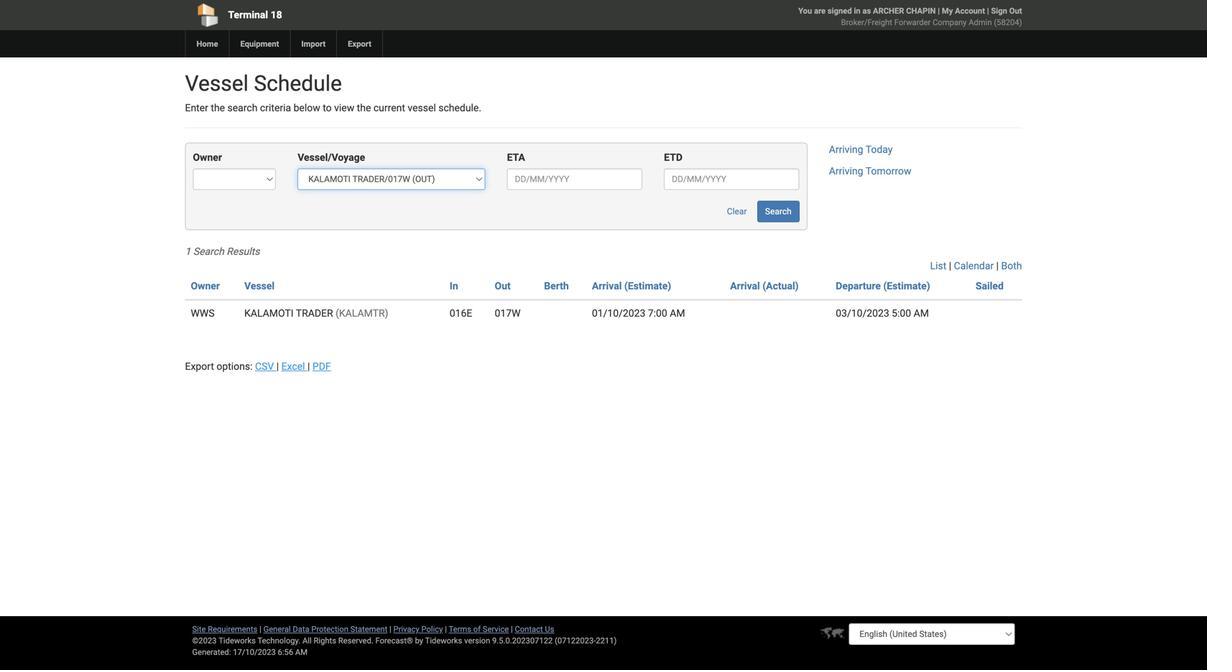 Task type: describe. For each thing, give the bounding box(es) containing it.
sign
[[991, 6, 1007, 15]]

below
[[294, 102, 320, 114]]

reserved.
[[338, 636, 373, 646]]

search inside "1 search results list | calendar | both"
[[193, 246, 224, 258]]

arrival (actual)
[[730, 280, 799, 292]]

9.5.0.202307122
[[492, 636, 553, 646]]

ETD text field
[[664, 168, 800, 190]]

berth link
[[544, 280, 569, 292]]

admin
[[969, 18, 992, 27]]

data
[[293, 625, 309, 634]]

| right list "link"
[[949, 260, 952, 272]]

(58204)
[[994, 18, 1022, 27]]

contact
[[515, 625, 543, 634]]

company
[[933, 18, 967, 27]]

csv
[[255, 361, 274, 373]]

us
[[545, 625, 554, 634]]

out inside you are signed in as archer chapin | my account | sign out broker/freight forwarder company admin (58204)
[[1009, 6, 1022, 15]]

1 the from the left
[[211, 102, 225, 114]]

eta
[[507, 152, 525, 163]]

| up forecast®
[[389, 625, 391, 634]]

wws
[[191, 307, 215, 319]]

| up tideworks
[[445, 625, 447, 634]]

vessel link
[[244, 280, 275, 292]]

search
[[227, 102, 258, 114]]

18
[[271, 9, 282, 21]]

home link
[[185, 30, 229, 57]]

arrival for arrival (estimate)
[[592, 280, 622, 292]]

enter
[[185, 102, 208, 114]]

tideworks
[[425, 636, 462, 646]]

site requirements link
[[192, 625, 257, 634]]

chapin
[[906, 6, 936, 15]]

general
[[263, 625, 291, 634]]

2211)
[[596, 636, 617, 646]]

(actual)
[[763, 280, 799, 292]]

import
[[301, 39, 326, 49]]

| right csv on the bottom
[[276, 361, 279, 373]]

(estimate) for departure (estimate)
[[883, 280, 930, 292]]

| left sign
[[987, 6, 989, 15]]

export for export
[[348, 39, 371, 49]]

privacy policy link
[[393, 625, 443, 634]]

sign out link
[[991, 6, 1022, 15]]

import link
[[290, 30, 336, 57]]

arrival (estimate)
[[592, 280, 671, 292]]

| left my
[[938, 6, 940, 15]]

my account link
[[942, 6, 985, 15]]

account
[[955, 6, 985, 15]]

policy
[[421, 625, 443, 634]]

0 vertical spatial owner
[[193, 152, 222, 163]]

vessel
[[408, 102, 436, 114]]

schedule
[[254, 71, 342, 96]]

clear
[[727, 207, 747, 217]]

berth
[[544, 280, 569, 292]]

17/10/2023
[[233, 648, 276, 657]]

departure (estimate) link
[[836, 280, 930, 292]]

| left "general"
[[259, 625, 261, 634]]

terminal 18 link
[[185, 0, 521, 30]]

sailed link
[[976, 280, 1004, 292]]

pdf
[[313, 361, 331, 373]]

statement
[[350, 625, 388, 634]]

both
[[1001, 260, 1022, 272]]

export options: csv | excel | pdf
[[185, 361, 331, 373]]

protection
[[311, 625, 348, 634]]

of
[[473, 625, 481, 634]]

generated:
[[192, 648, 231, 657]]

options:
[[217, 361, 253, 373]]

schedule.
[[439, 102, 481, 114]]

vessel/voyage
[[298, 152, 365, 163]]

excel link
[[281, 361, 308, 373]]

| left both
[[996, 260, 999, 272]]

both link
[[1001, 260, 1022, 272]]

in link
[[450, 280, 458, 292]]

you
[[798, 6, 812, 15]]

privacy
[[393, 625, 419, 634]]

signed
[[828, 6, 852, 15]]

you are signed in as archer chapin | my account | sign out broker/freight forwarder company admin (58204)
[[798, 6, 1022, 27]]

today
[[866, 144, 893, 156]]

in
[[854, 6, 861, 15]]

sailed
[[976, 280, 1004, 292]]

01/10/2023 7:00 am
[[592, 307, 685, 319]]

list
[[930, 260, 947, 272]]

excel
[[281, 361, 305, 373]]

| up 9.5.0.202307122
[[511, 625, 513, 634]]

calendar
[[954, 260, 994, 272]]

requirements
[[208, 625, 257, 634]]

as
[[863, 6, 871, 15]]

vessel for vessel schedule enter the search criteria below to view the current vessel schedule.
[[185, 71, 249, 96]]



Task type: vqa. For each thing, say whether or not it's contained in the screenshot.
the middle the after
no



Task type: locate. For each thing, give the bounding box(es) containing it.
results
[[227, 246, 260, 258]]

1 horizontal spatial export
[[348, 39, 371, 49]]

am right 7:00
[[670, 307, 685, 319]]

(07122023-
[[555, 636, 596, 646]]

search
[[765, 207, 792, 217], [193, 246, 224, 258]]

criteria
[[260, 102, 291, 114]]

0 vertical spatial out
[[1009, 6, 1022, 15]]

1 vertical spatial vessel
[[244, 280, 275, 292]]

1 arrival from the left
[[592, 280, 622, 292]]

out up (58204)
[[1009, 6, 1022, 15]]

0 horizontal spatial (estimate)
[[624, 280, 671, 292]]

arriving for arriving today
[[829, 144, 863, 156]]

1
[[185, 246, 191, 258]]

|
[[938, 6, 940, 15], [987, 6, 989, 15], [949, 260, 952, 272], [996, 260, 999, 272], [276, 361, 279, 373], [308, 361, 310, 373], [259, 625, 261, 634], [389, 625, 391, 634], [445, 625, 447, 634], [511, 625, 513, 634]]

departure (estimate)
[[836, 280, 930, 292]]

out link
[[495, 280, 511, 292]]

| left pdf link
[[308, 361, 310, 373]]

vessel
[[185, 71, 249, 96], [244, 280, 275, 292]]

site requirements | general data protection statement | privacy policy | terms of service | contact us ©2023 tideworks technology. all rights reserved. forecast® by tideworks version 9.5.0.202307122 (07122023-2211) generated: 17/10/2023 6:56 am
[[192, 625, 617, 657]]

search right clear
[[765, 207, 792, 217]]

03/10/2023
[[836, 307, 889, 319]]

5:00
[[892, 307, 911, 319]]

1 horizontal spatial arrival
[[730, 280, 760, 292]]

calendar link
[[954, 260, 994, 272]]

2 arriving from the top
[[829, 165, 863, 177]]

vessel up enter at left
[[185, 71, 249, 96]]

general data protection statement link
[[263, 625, 388, 634]]

arriving
[[829, 144, 863, 156], [829, 165, 863, 177]]

clear button
[[719, 201, 755, 222]]

arrival
[[592, 280, 622, 292], [730, 280, 760, 292]]

am for 01/10/2023 7:00 am
[[670, 307, 685, 319]]

0 vertical spatial export
[[348, 39, 371, 49]]

out up 017w at top left
[[495, 280, 511, 292]]

kalamoti trader (kalamtr)
[[244, 307, 388, 319]]

1 vertical spatial arriving
[[829, 165, 863, 177]]

0 horizontal spatial search
[[193, 246, 224, 258]]

©2023 tideworks
[[192, 636, 256, 646]]

0 horizontal spatial am
[[295, 648, 308, 657]]

arriving today
[[829, 144, 893, 156]]

am inside site requirements | general data protection statement | privacy policy | terms of service | contact us ©2023 tideworks technology. all rights reserved. forecast® by tideworks version 9.5.0.202307122 (07122023-2211) generated: 17/10/2023 6:56 am
[[295, 648, 308, 657]]

1 horizontal spatial (estimate)
[[883, 280, 930, 292]]

0 vertical spatial search
[[765, 207, 792, 217]]

03/10/2023 5:00 am
[[836, 307, 929, 319]]

1 arriving from the top
[[829, 144, 863, 156]]

arriving tomorrow
[[829, 165, 912, 177]]

2 horizontal spatial am
[[914, 307, 929, 319]]

rights
[[314, 636, 336, 646]]

are
[[814, 6, 826, 15]]

terms of service link
[[449, 625, 509, 634]]

terms
[[449, 625, 471, 634]]

(estimate) for arrival (estimate)
[[624, 280, 671, 292]]

1 vertical spatial export
[[185, 361, 214, 373]]

service
[[483, 625, 509, 634]]

(kalamtr)
[[336, 307, 388, 319]]

arrival (actual) link
[[730, 280, 799, 292]]

csv link
[[255, 361, 276, 373]]

arriving down "arriving today"
[[829, 165, 863, 177]]

(estimate) up 5:00 in the right of the page
[[883, 280, 930, 292]]

equipment link
[[229, 30, 290, 57]]

technology.
[[258, 636, 301, 646]]

export for export options: csv | excel | pdf
[[185, 361, 214, 373]]

terminal
[[228, 9, 268, 21]]

017w
[[495, 307, 521, 319]]

archer
[[873, 6, 904, 15]]

016e
[[450, 307, 472, 319]]

etd
[[664, 152, 683, 163]]

view
[[334, 102, 354, 114]]

0 vertical spatial vessel
[[185, 71, 249, 96]]

1 vertical spatial out
[[495, 280, 511, 292]]

site
[[192, 625, 206, 634]]

2 the from the left
[[357, 102, 371, 114]]

vessel schedule enter the search criteria below to view the current vessel schedule.
[[185, 71, 481, 114]]

by
[[415, 636, 423, 646]]

search right 1
[[193, 246, 224, 258]]

(estimate)
[[624, 280, 671, 292], [883, 280, 930, 292]]

0 horizontal spatial the
[[211, 102, 225, 114]]

1 horizontal spatial search
[[765, 207, 792, 217]]

arriving tomorrow link
[[829, 165, 912, 177]]

am for 03/10/2023 5:00 am
[[914, 307, 929, 319]]

to
[[323, 102, 332, 114]]

arriving for arriving tomorrow
[[829, 165, 863, 177]]

vessel inside vessel schedule enter the search criteria below to view the current vessel schedule.
[[185, 71, 249, 96]]

am down all on the bottom
[[295, 648, 308, 657]]

am
[[670, 307, 685, 319], [914, 307, 929, 319], [295, 648, 308, 657]]

forwarder
[[894, 18, 931, 27]]

contact us link
[[515, 625, 554, 634]]

2 arrival from the left
[[730, 280, 760, 292]]

trader
[[296, 307, 333, 319]]

arriving today link
[[829, 144, 893, 156]]

1 vertical spatial owner
[[191, 280, 220, 292]]

0 horizontal spatial out
[[495, 280, 511, 292]]

2 (estimate) from the left
[[883, 280, 930, 292]]

equipment
[[240, 39, 279, 49]]

forecast®
[[375, 636, 413, 646]]

my
[[942, 6, 953, 15]]

export
[[348, 39, 371, 49], [185, 361, 214, 373]]

search inside button
[[765, 207, 792, 217]]

ETA text field
[[507, 168, 643, 190]]

the right enter at left
[[211, 102, 225, 114]]

list link
[[930, 260, 947, 272]]

pdf link
[[313, 361, 331, 373]]

arrival left (actual)
[[730, 280, 760, 292]]

1 horizontal spatial the
[[357, 102, 371, 114]]

export link
[[336, 30, 382, 57]]

owner
[[193, 152, 222, 163], [191, 280, 220, 292]]

the
[[211, 102, 225, 114], [357, 102, 371, 114]]

all
[[303, 636, 312, 646]]

departure
[[836, 280, 881, 292]]

0 vertical spatial arriving
[[829, 144, 863, 156]]

vessel for vessel
[[244, 280, 275, 292]]

1 vertical spatial search
[[193, 246, 224, 258]]

terminal 18
[[228, 9, 282, 21]]

01/10/2023
[[592, 307, 646, 319]]

1 search results list | calendar | both
[[185, 246, 1022, 272]]

1 horizontal spatial out
[[1009, 6, 1022, 15]]

vessel up kalamoti
[[244, 280, 275, 292]]

export down terminal 18 link on the left of page
[[348, 39, 371, 49]]

owner down enter at left
[[193, 152, 222, 163]]

owner up wws at the left
[[191, 280, 220, 292]]

1 horizontal spatial am
[[670, 307, 685, 319]]

search button
[[757, 201, 800, 222]]

out
[[1009, 6, 1022, 15], [495, 280, 511, 292]]

0 horizontal spatial export
[[185, 361, 214, 373]]

am right 5:00 in the right of the page
[[914, 307, 929, 319]]

export left options:
[[185, 361, 214, 373]]

home
[[197, 39, 218, 49]]

0 horizontal spatial arrival
[[592, 280, 622, 292]]

arriving up 'arriving tomorrow' link
[[829, 144, 863, 156]]

kalamoti
[[244, 307, 294, 319]]

arrival down "1 search results list | calendar | both"
[[592, 280, 622, 292]]

1 (estimate) from the left
[[624, 280, 671, 292]]

version
[[464, 636, 490, 646]]

the right view
[[357, 102, 371, 114]]

arrival for arrival (actual)
[[730, 280, 760, 292]]

(estimate) up 01/10/2023 7:00 am
[[624, 280, 671, 292]]



